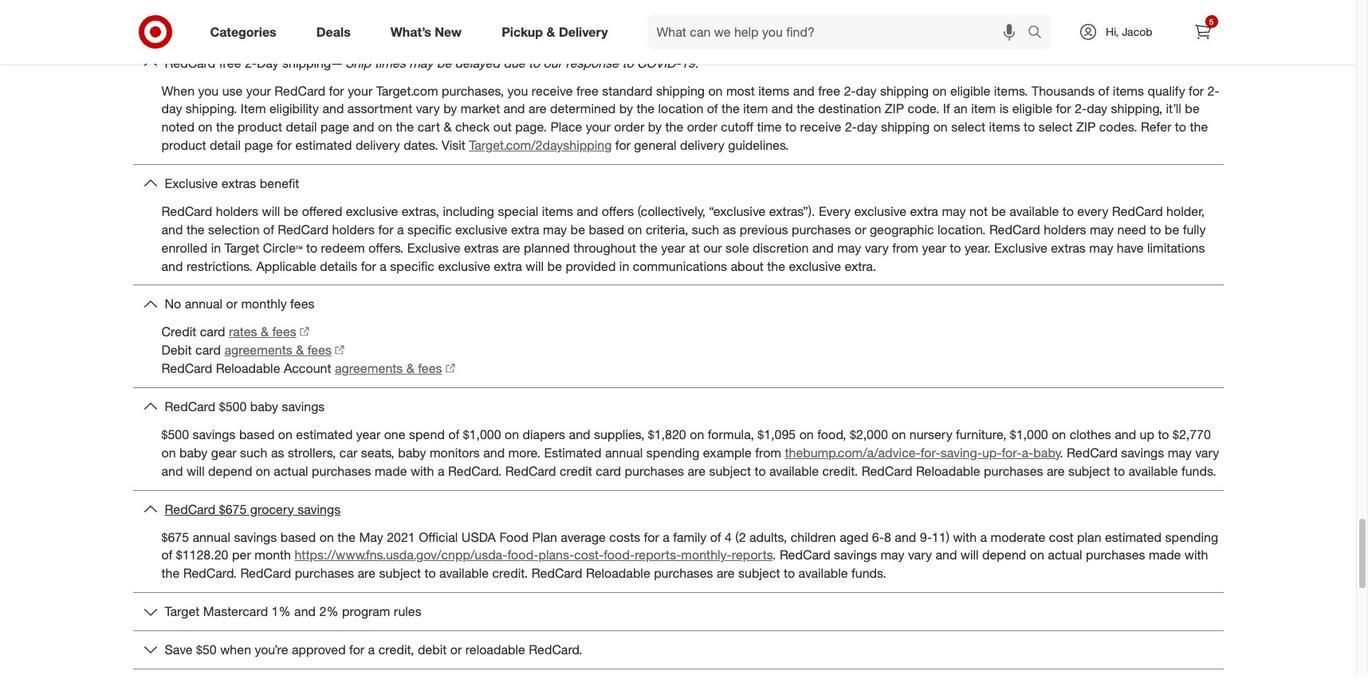 Task type: vqa. For each thing, say whether or not it's contained in the screenshot.
WITH for estimated
yes



Task type: describe. For each thing, give the bounding box(es) containing it.
vary inside . redcard savings may vary and will depend on actual purchases made with the redcard. redcard purchases are subject to available credit. redcard reloadable purchases are subject to available funds.
[[909, 548, 933, 563]]

0 horizontal spatial by
[[444, 101, 457, 117]]

agreements & fees link for redcard reloadable account
[[335, 360, 455, 378]]

purchases down the $1,820
[[625, 463, 684, 479]]

be right "not"
[[992, 203, 1007, 219]]

as inside $500 savings based on estimated year one spend of $1,000 on diapers and supplies, $1,820 on formula, $1,095 on food, $2,000 on nursery furniture, $1,000 on clothes and up to $2,770 on baby gear such as strollers, car seats, baby monitors and more. estimated annual spending example from
[[271, 445, 284, 461]]

hi,
[[1106, 25, 1119, 38]]

0 vertical spatial product
[[238, 119, 283, 135]]

of inside $500 savings based on estimated year one spend of $1,000 on diapers and supplies, $1,820 on formula, $1,095 on food, $2,000 on nursery furniture, $1,000 on clothes and up to $2,770 on baby gear such as strollers, car seats, baby monitors and more. estimated annual spending example from
[[449, 427, 460, 443]]

the down standard in the top of the page
[[637, 101, 655, 117]]

1 horizontal spatial extras
[[464, 240, 499, 256]]

agreements & fees for redcard reloadable account
[[335, 361, 442, 377]]

on up strollers, on the left bottom of page
[[278, 427, 293, 443]]

purchases down the plan
[[1086, 548, 1146, 563]]

items down the is
[[990, 119, 1021, 135]]

monitors
[[430, 445, 480, 461]]

visit
[[442, 137, 466, 153]]

2 horizontal spatial extras
[[1052, 240, 1086, 256]]

exclusive inside dropdown button
[[165, 176, 218, 191]]

fees for credit card
[[272, 324, 297, 340]]

will inside '. redcard savings may vary and will depend on actual purchases made with a redcard. redcard credit card purchases are subject to available credit. redcard reloadable purchases are subject to available funds.'
[[187, 463, 205, 479]]

based inside redcard holders will be offered exclusive extras, including special items and offers (collectively, "exclusive extras"). every exclusive extra may not be available to every redcard holder, and the selection of redcard holders for a specific exclusive extra may be based on criteria, such as previous purchases or geographic location. redcard holders may need to be fully enrolled in target circle™ to redeem offers. exclusive extras are planned throughout the year at our sole discretion and may vary from year to year. exclusive extras may have limitations and restrictions. applicable details for a specific exclusive extra will be provided in communications about the exclusive extra.
[[589, 222, 625, 238]]

what's new link
[[377, 14, 482, 49]]

2 $1,000 from the left
[[1010, 427, 1049, 443]]

for down —
[[329, 83, 344, 99]]

2 horizontal spatial exclusive
[[995, 240, 1048, 256]]

0 horizontal spatial your
[[246, 83, 271, 99]]

rates & fees link
[[229, 323, 309, 342]]

for right "qualify"
[[1189, 83, 1205, 99]]

pickup & delivery
[[502, 24, 608, 40]]

on up if
[[933, 83, 947, 99]]

made for such
[[375, 463, 407, 479]]

$2,000
[[850, 427, 888, 443]]

0 horizontal spatial in
[[211, 240, 221, 256]]

on up '. redcard savings may vary and will depend on actual purchases made with a redcard. redcard credit card purchases are subject to available credit. redcard reloadable purchases are subject to available funds.'
[[690, 427, 705, 443]]

delayed
[[455, 55, 500, 71]]

1%
[[272, 604, 291, 620]]

of right location on the top
[[707, 101, 718, 117]]

$675 inside the $675 annual savings based on the may 2021 official usda food plan average costs for a family of 4 (2 adults, children aged 6-8 and 9-11) with a moderate cost plan estimated spending of $1128.20 per month
[[162, 529, 189, 545]]

purchases down the $675 annual savings based on the may 2021 official usda food plan average costs for a family of 4 (2 adults, children aged 6-8 and 9-11) with a moderate cost plan estimated spending of $1128.20 per month
[[654, 566, 714, 582]]

2 horizontal spatial by
[[648, 119, 662, 135]]

exclusive extras benefit
[[165, 176, 299, 191]]

agreements for debit card
[[224, 342, 293, 358]]

annual for fees
[[185, 296, 223, 312]]

for down the thousands
[[1057, 101, 1072, 117]]

redcard $500 baby savings
[[165, 399, 325, 415]]

1 horizontal spatial page
[[321, 119, 349, 135]]

per
[[232, 548, 251, 563]]

monthly-
[[682, 548, 732, 563]]

as inside redcard holders will be offered exclusive extras, including special items and offers (collectively, "exclusive extras"). every exclusive extra may not be available to every redcard holder, and the selection of redcard holders for a specific exclusive extra may be based on criteria, such as previous purchases or geographic location. redcard holders may need to be fully enrolled in target circle™ to redeem offers. exclusive extras are planned throughout the year at our sole discretion and may vary from year to year. exclusive extras may have limitations and restrictions. applicable details for a specific exclusive extra will be provided in communications about the exclusive extra.
[[723, 222, 736, 238]]

purchases up the 2%
[[295, 566, 354, 582]]

baby down spend
[[398, 445, 426, 461]]

1 item from the left
[[744, 101, 768, 117]]

savings inside dropdown button
[[282, 399, 325, 415]]

children
[[791, 529, 837, 545]]

be down new
[[437, 55, 452, 71]]

available down up
[[1129, 463, 1179, 479]]

estimated inside the $675 annual savings based on the may 2021 official usda food plan average costs for a family of 4 (2 adults, children aged 6-8 and 9-11) with a moderate cost plan estimated spending of $1128.20 per month
[[1106, 529, 1162, 545]]

most
[[727, 83, 755, 99]]

the up cutoff
[[722, 101, 740, 117]]

may
[[359, 529, 383, 545]]

with for estimated
[[1185, 548, 1209, 563]]

the down the discretion
[[768, 258, 786, 274]]

for down eligibility
[[277, 137, 292, 153]]

annual for on
[[193, 529, 230, 545]]

0 horizontal spatial holders
[[216, 203, 259, 219]]

2 horizontal spatial your
[[586, 119, 611, 135]]

2 horizontal spatial free
[[819, 83, 841, 99]]

reports
[[732, 548, 773, 563]]

subject down clothes
[[1069, 463, 1111, 479]]

target.com/2dayshipping
[[469, 137, 612, 153]]

card for credit card
[[200, 324, 225, 340]]

items inside redcard holders will be offered exclusive extras, including special items and offers (collectively, "exclusive extras"). every exclusive extra may not be available to every redcard holder, and the selection of redcard holders for a specific exclusive extra may be based on criteria, such as previous purchases or geographic location. redcard holders may need to be fully enrolled in target circle™ to redeem offers. exclusive extras are planned throughout the year at our sole discretion and may vary from year to year. exclusive extras may have limitations and restrictions. applicable details for a specific exclusive extra will be provided in communications about the exclusive extra.
[[542, 203, 573, 219]]

page.
[[516, 119, 547, 135]]

1 food- from the left
[[508, 548, 539, 563]]

on up more.
[[505, 427, 519, 443]]

on left gear
[[162, 445, 176, 461]]

8
[[885, 529, 892, 545]]

for up offers.
[[378, 222, 394, 238]]

be inside when you use your redcard for your target.com purchases, you receive free standard shipping on most items and free 2-day shipping on eligible items. thousands of items qualify for 2- day shipping. item eligibility and assortment vary by market and are determined by the location of the item and the destination zip code. if an item is eligible for 2-day shipping, it'll be noted on the product detail page and on the cart & check out page. place your order by the order cutoff time to receive 2-day shipping on select items to select zip codes. refer to the product detail page for estimated delivery dates. visit
[[1186, 101, 1200, 117]]

may inside '. redcard savings may vary and will depend on actual purchases made with a redcard. redcard credit card purchases are subject to available credit. redcard reloadable purchases are subject to available funds.'
[[1168, 445, 1192, 461]]

not
[[970, 203, 988, 219]]

extras inside dropdown button
[[222, 176, 256, 191]]

to inside $500 savings based on estimated year one spend of $1,000 on diapers and supplies, $1,820 on formula, $1,095 on food, $2,000 on nursery furniture, $1,000 on clothes and up to $2,770 on baby gear such as strollers, car seats, baby monitors and more. estimated annual spending example from
[[1159, 427, 1170, 443]]

1 horizontal spatial holders
[[332, 222, 375, 238]]

location
[[659, 101, 704, 117]]

day up the destination
[[856, 83, 877, 99]]

1 vertical spatial zip
[[1077, 119, 1096, 135]]

gear
[[211, 445, 237, 461]]

& inside when you use your redcard for your target.com purchases, you receive free standard shipping on most items and free 2-day shipping on eligible items. thousands of items qualify for 2- day shipping. item eligibility and assortment vary by market and are determined by the location of the item and the destination zip code. if an item is eligible for 2-day shipping, it'll be noted on the product detail page and on the cart & check out page. place your order by the order cutoff time to receive 2-day shipping on select items to select zip codes. refer to the product detail page for estimated delivery dates. visit
[[444, 119, 452, 135]]

moderate
[[991, 529, 1046, 545]]

are inside when you use your redcard for your target.com purchases, you receive free standard shipping on most items and free 2-day shipping on eligible items. thousands of items qualify for 2- day shipping. item eligibility and assortment vary by market and are determined by the location of the item and the destination zip code. if an item is eligible for 2-day shipping, it'll be noted on the product detail page and on the cart & check out page. place your order by the order cutoff time to receive 2-day shipping on select items to select zip codes. refer to the product detail page for estimated delivery dates. visit
[[529, 101, 547, 117]]

a inside dropdown button
[[368, 642, 375, 658]]

our inside redcard holders will be offered exclusive extras, including special items and offers (collectively, "exclusive extras"). every exclusive extra may not be available to every redcard holder, and the selection of redcard holders for a specific exclusive extra may be based on criteria, such as previous purchases or geographic location. redcard holders may need to be fully enrolled in target circle™ to redeem offers. exclusive extras are planned throughout the year at our sole discretion and may vary from year to year. exclusive extras may have limitations and restrictions. applicable details for a specific exclusive extra will be provided in communications about the exclusive extra.
[[704, 240, 722, 256]]

when you use your redcard for your target.com purchases, you receive free standard shipping on most items and free 2-day shipping on eligible items. thousands of items qualify for 2- day shipping. item eligibility and assortment vary by market and are determined by the location of the item and the destination zip code. if an item is eligible for 2-day shipping, it'll be noted on the product detail page and on the cart & check out page. place your order by the order cutoff time to receive 2-day shipping on select items to select zip codes. refer to the product detail page for estimated delivery dates. visit
[[162, 83, 1220, 153]]

subject down example
[[710, 463, 751, 479]]

are up cost
[[1047, 463, 1065, 479]]

2021
[[387, 529, 415, 545]]

rates & fees
[[229, 324, 297, 340]]

based inside $500 savings based on estimated year one spend of $1,000 on diapers and supplies, $1,820 on formula, $1,095 on food, $2,000 on nursery furniture, $1,000 on clothes and up to $2,770 on baby gear such as strollers, car seats, baby monitors and more. estimated annual spending example from
[[239, 427, 275, 443]]

2- up the destination
[[844, 83, 856, 99]]

redeem
[[321, 240, 365, 256]]

usda
[[462, 529, 496, 545]]

cutoff
[[721, 119, 754, 135]]

shipping up the code.
[[881, 83, 929, 99]]

2- down 'categories' link
[[245, 55, 257, 71]]

deals link
[[303, 14, 371, 49]]

1 for- from the left
[[921, 445, 941, 461]]

you're
[[255, 642, 288, 658]]

. for thebump.com/a/advice-for-saving-up-for-a-baby
[[1060, 445, 1064, 461]]

What can we help you find? suggestions appear below search field
[[647, 14, 1032, 49]]

purchases down a-
[[984, 463, 1044, 479]]

debit
[[162, 342, 192, 358]]

available inside redcard holders will be offered exclusive extras, including special items and offers (collectively, "exclusive extras"). every exclusive extra may not be available to every redcard holder, and the selection of redcard holders for a specific exclusive extra may be based on criteria, such as previous purchases or geographic location. redcard holders may need to be fully enrolled in target circle™ to redeem offers. exclusive extras are planned throughout the year at our sole discretion and may vary from year to year. exclusive extras may have limitations and restrictions. applicable details for a specific exclusive extra will be provided in communications about the exclusive extra.
[[1010, 203, 1060, 219]]

1 vertical spatial specific
[[390, 258, 435, 274]]

1 vertical spatial detail
[[210, 137, 241, 153]]

what's
[[391, 24, 431, 40]]

1 horizontal spatial free
[[577, 83, 599, 99]]

hi, jacob
[[1106, 25, 1153, 38]]

noted
[[162, 119, 195, 135]]

extra.
[[845, 258, 877, 274]]

funds. inside . redcard savings may vary and will depend on actual purchases made with the redcard. redcard purchases are subject to available credit. redcard reloadable purchases are subject to available funds.
[[852, 566, 887, 582]]

plan
[[1078, 529, 1102, 545]]

new
[[435, 24, 462, 40]]

target inside redcard holders will be offered exclusive extras, including special items and offers (collectively, "exclusive extras"). every exclusive extra may not be available to every redcard holder, and the selection of redcard holders for a specific exclusive extra may be based on criteria, such as previous purchases or geographic location. redcard holders may need to be fully enrolled in target circle™ to redeem offers. exclusive extras are planned throughout the year at our sole discretion and may vary from year to year. exclusive extras may have limitations and restrictions. applicable details for a specific exclusive extra will be provided in communications about the exclusive extra.
[[225, 240, 260, 256]]

day down the destination
[[857, 119, 878, 135]]

actual for gear
[[274, 463, 308, 479]]

and inside '. redcard savings may vary and will depend on actual purchases made with a redcard. redcard credit card purchases are subject to available credit. redcard reloadable purchases are subject to available funds.'
[[162, 463, 183, 479]]

offered
[[302, 203, 343, 219]]

11)
[[932, 529, 950, 545]]

0 horizontal spatial our
[[544, 55, 562, 71]]

—
[[331, 55, 342, 71]]

the left the destination
[[797, 101, 815, 117]]

savings inside '. redcard savings may vary and will depend on actual purchases made with a redcard. redcard credit card purchases are subject to available credit. redcard reloadable purchases are subject to available funds.'
[[1122, 445, 1165, 461]]

5
[[1210, 17, 1214, 26]]

family
[[673, 529, 707, 545]]

and inside . redcard savings may vary and will depend on actual purchases made with the redcard. redcard purchases are subject to available credit. redcard reloadable purchases are subject to available funds.
[[936, 548, 958, 563]]

2 delivery from the left
[[680, 137, 725, 153]]

shipping up location on the top
[[656, 83, 705, 99]]

times
[[375, 55, 406, 71]]

credit
[[560, 463, 593, 479]]

the down location on the top
[[666, 119, 684, 135]]

target.com/2dayshipping link
[[469, 137, 612, 153]]

or inside 'dropdown button'
[[226, 296, 238, 312]]

are down may on the bottom left of the page
[[358, 566, 376, 582]]

jacob
[[1123, 25, 1153, 38]]

redcard inside 'dropdown button'
[[165, 501, 216, 517]]

one
[[384, 427, 406, 443]]

redcard. for the
[[183, 566, 237, 582]]

0 horizontal spatial page
[[244, 137, 273, 153]]

1 vertical spatial extra
[[511, 222, 540, 238]]

credit. inside . redcard savings may vary and will depend on actual purchases made with the redcard. redcard purchases are subject to available credit. redcard reloadable purchases are subject to available funds.
[[493, 566, 528, 582]]

for inside dropdown button
[[349, 642, 365, 658]]

will inside . redcard savings may vary and will depend on actual purchases made with the redcard. redcard purchases are subject to available credit. redcard reloadable purchases are subject to available funds.
[[961, 548, 979, 563]]

eligibility
[[270, 101, 319, 117]]

& for redcard reloadable account
[[407, 361, 415, 377]]

discretion
[[753, 240, 809, 256]]

actual for estimated
[[1048, 548, 1083, 563]]

day up the codes.
[[1087, 101, 1108, 117]]

are down monthly-
[[717, 566, 735, 582]]

details
[[320, 258, 358, 274]]

for down offers.
[[361, 258, 376, 274]]

estimated inside when you use your redcard for your target.com purchases, you receive free standard shipping on most items and free 2-day shipping on eligible items. thousands of items qualify for 2- day shipping. item eligibility and assortment vary by market and are determined by the location of the item and the destination zip code. if an item is eligible for 2-day shipping, it'll be noted on the product detail page and on the cart & check out page. place your order by the order cutoff time to receive 2-day shipping on select items to select zip codes. refer to the product detail page for estimated delivery dates. visit
[[296, 137, 352, 153]]

of left 4
[[711, 529, 722, 545]]

redcard reloadable account
[[162, 361, 331, 377]]

selection
[[208, 222, 260, 238]]

annual inside $500 savings based on estimated year one spend of $1,000 on diapers and supplies, $1,820 on formula, $1,095 on food, $2,000 on nursery furniture, $1,000 on clothes and up to $2,770 on baby gear such as strollers, car seats, baby monitors and more. estimated annual spending example from
[[605, 445, 643, 461]]

shipping,
[[1112, 101, 1163, 117]]

savings inside . redcard savings may vary and will depend on actual purchases made with the redcard. redcard purchases are subject to available credit. redcard reloadable purchases are subject to available funds.
[[834, 548, 877, 563]]

may up location.
[[942, 203, 966, 219]]

delivery inside when you use your redcard for your target.com purchases, you receive free standard shipping on most items and free 2-day shipping on eligible items. thousands of items qualify for 2- day shipping. item eligibility and assortment vary by market and are determined by the location of the item and the destination zip code. if an item is eligible for 2-day shipping, it'll be noted on the product detail page and on the cart & check out page. place your order by the order cutoff time to receive 2-day shipping on select items to select zip codes. refer to the product detail page for estimated delivery dates. visit
[[356, 137, 400, 153]]

save $50 when you're approved for a credit, debit or reloadable redcard.
[[165, 642, 583, 658]]

place
[[551, 119, 583, 135]]

spending inside $500 savings based on estimated year one spend of $1,000 on diapers and supplies, $1,820 on formula, $1,095 on food, $2,000 on nursery furniture, $1,000 on clothes and up to $2,770 on baby gear such as strollers, car seats, baby monitors and more. estimated annual spending example from
[[647, 445, 700, 461]]

for left 'general' on the top of the page
[[616, 137, 631, 153]]

may down the every
[[1090, 222, 1114, 238]]

& for credit card
[[261, 324, 269, 340]]

code.
[[908, 101, 940, 117]]

a inside '. redcard savings may vary and will depend on actual purchases made with a redcard. redcard credit card purchases are subject to available credit. redcard reloadable purchases are subject to available funds.'
[[438, 463, 445, 479]]

the down criteria,
[[640, 240, 658, 256]]

redcard holders will be offered exclusive extras, including special items and offers (collectively, "exclusive extras"). every exclusive extra may not be available to every redcard holder, and the selection of redcard holders for a specific exclusive extra may be based on criteria, such as previous purchases or geographic location. redcard holders may need to be fully enrolled in target circle™ to redeem offers. exclusive extras are planned throughout the year at our sole discretion and may vary from year to year. exclusive extras may have limitations and restrictions. applicable details for a specific exclusive extra will be provided in communications about the exclusive extra.
[[162, 203, 1206, 274]]

0 vertical spatial specific
[[408, 222, 452, 238]]

items up shipping,
[[1113, 83, 1145, 99]]

response
[[566, 55, 619, 71]]

purchases down car
[[312, 463, 371, 479]]

baby left gear
[[179, 445, 208, 461]]

1 horizontal spatial by
[[620, 101, 633, 117]]

available down "usda"
[[440, 566, 489, 582]]

on up thebump.com/a/advice-for-saving-up-for-a-baby link
[[892, 427, 906, 443]]

restrictions.
[[187, 258, 253, 274]]

for inside the $675 annual savings based on the may 2021 official usda food plan average costs for a family of 4 (2 adults, children aged 6-8 and 9-11) with a moderate cost plan estimated spending of $1128.20 per month
[[644, 529, 659, 545]]

2 you from the left
[[508, 83, 528, 99]]

target mastercard 1% and 2% program rules
[[165, 604, 422, 620]]

strollers,
[[288, 445, 336, 461]]

target mastercard 1% and 2% program rules button
[[133, 594, 1224, 631]]

geographic
[[870, 222, 935, 238]]

year.
[[965, 240, 991, 256]]

are inside redcard holders will be offered exclusive extras, including special items and offers (collectively, "exclusive extras"). every exclusive extra may not be available to every redcard holder, and the selection of redcard holders for a specific exclusive extra may be based on criteria, such as previous purchases or geographic location. redcard holders may need to be fully enrolled in target circle™ to redeem offers. exclusive extras are planned throughout the year at our sole discretion and may vary from year to year. exclusive extras may have limitations and restrictions. applicable details for a specific exclusive extra will be provided in communications about the exclusive extra.
[[503, 240, 521, 256]]

day
[[257, 55, 279, 71]]

card for debit card
[[195, 342, 221, 358]]

it'll
[[1167, 101, 1182, 117]]

subject down https://www.fns.usda.gov/cnpp/usda-
[[379, 566, 421, 582]]

2- right "qualify"
[[1208, 83, 1220, 99]]

may right 'times'
[[409, 55, 433, 71]]

0 horizontal spatial receive
[[532, 83, 573, 99]]

a up offers.
[[397, 222, 404, 238]]

baby right up- at the bottom right of page
[[1034, 445, 1060, 461]]

$1,820
[[648, 427, 687, 443]]

vary inside redcard holders will be offered exclusive extras, including special items and offers (collectively, "exclusive extras"). every exclusive extra may not be available to every redcard holder, and the selection of redcard holders for a specific exclusive extra may be based on criteria, such as previous purchases or geographic location. redcard holders may need to be fully enrolled in target circle™ to redeem offers. exclusive extras are planned throughout the year at our sole discretion and may vary from year to year. exclusive extras may have limitations and restrictions. applicable details for a specific exclusive extra will be provided in communications about the exclusive extra.
[[865, 240, 889, 256]]

no
[[165, 296, 181, 312]]

every
[[1078, 203, 1109, 219]]

qualify
[[1148, 83, 1186, 99]]

the right refer
[[1191, 119, 1209, 135]]

grocery
[[250, 501, 294, 517]]

2- down the destination
[[845, 119, 857, 135]]

program
[[342, 604, 390, 620]]

depend for cost
[[983, 548, 1027, 563]]

agreements & fees link for debit card
[[224, 342, 345, 360]]

on down shipping. at top left
[[198, 119, 213, 135]]

pickup & delivery link
[[488, 14, 628, 49]]

search
[[1021, 25, 1059, 41]]

made for spending
[[1149, 548, 1182, 563]]

$1128.20
[[176, 548, 229, 563]]

are down $500 savings based on estimated year one spend of $1,000 on diapers and supplies, $1,820 on formula, $1,095 on food, $2,000 on nursery furniture, $1,000 on clothes and up to $2,770 on baby gear such as strollers, car seats, baby monitors and more. estimated annual spending example from
[[688, 463, 706, 479]]

on down if
[[934, 119, 948, 135]]

the inside the $675 annual savings based on the may 2021 official usda food plan average costs for a family of 4 (2 adults, children aged 6-8 and 9-11) with a moderate cost plan estimated spending of $1128.20 per month
[[338, 529, 356, 545]]

fees for debit card
[[308, 342, 332, 358]]

5 link
[[1186, 14, 1221, 49]]

day up noted
[[162, 101, 182, 117]]

0 vertical spatial zip
[[885, 101, 905, 117]]

on left clothes
[[1052, 427, 1067, 443]]

of up the codes.
[[1099, 83, 1110, 99]]

saving-
[[941, 445, 983, 461]]

https://www.fns.usda.gov/cnpp/usda-food-plans-cost-food-reports-monthly-reports
[[295, 548, 773, 563]]

0 horizontal spatial free
[[219, 55, 241, 71]]

subject down reports
[[739, 566, 781, 582]]

month
[[255, 548, 291, 563]]

vary inside when you use your redcard for your target.com purchases, you receive free standard shipping on most items and free 2-day shipping on eligible items. thousands of items qualify for 2- day shipping. item eligibility and assortment vary by market and are determined by the location of the item and the destination zip code. if an item is eligible for 2-day shipping, it'll be noted on the product detail page and on the cart & check out page. place your order by the order cutoff time to receive 2-day shipping on select items to select zip codes. refer to the product detail page for estimated delivery dates. visit
[[416, 101, 440, 117]]



Task type: locate. For each thing, give the bounding box(es) containing it.
savings up gear
[[193, 427, 236, 443]]

. redcard savings may vary and will depend on actual purchases made with a redcard. redcard credit card purchases are subject to available credit. redcard reloadable purchases are subject to available funds.
[[162, 445, 1220, 479]]

annual up the $1128.20
[[193, 529, 230, 545]]

redcard. for a
[[448, 463, 502, 479]]

0 vertical spatial $500
[[219, 399, 247, 415]]

0 horizontal spatial eligible
[[951, 83, 991, 99]]

categories link
[[197, 14, 297, 49]]

& right pickup
[[547, 24, 556, 40]]

1 you from the left
[[198, 83, 219, 99]]

with inside the $675 annual savings based on the may 2021 official usda food plan average costs for a family of 4 (2 adults, children aged 6-8 and 9-11) with a moderate cost plan estimated spending of $1128.20 per month
[[954, 529, 977, 545]]

the left the cart
[[396, 119, 414, 135]]

fully
[[1184, 222, 1206, 238]]

0 horizontal spatial select
[[952, 119, 986, 135]]

or right debit
[[450, 642, 462, 658]]

free up the destination
[[819, 83, 841, 99]]

agreements right account
[[335, 361, 403, 377]]

shipping right day
[[282, 55, 331, 71]]

0 vertical spatial as
[[723, 222, 736, 238]]

on inside . redcard savings may vary and will depend on actual purchases made with the redcard. redcard purchases are subject to available credit. redcard reloadable purchases are subject to available funds.
[[1030, 548, 1045, 563]]

fees up spend
[[418, 361, 442, 377]]

$500 inside $500 savings based on estimated year one spend of $1,000 on diapers and supplies, $1,820 on formula, $1,095 on food, $2,000 on nursery furniture, $1,000 on clothes and up to $2,770 on baby gear such as strollers, car seats, baby monitors and more. estimated annual spending example from
[[162, 427, 189, 443]]

of left the $1128.20
[[162, 548, 173, 563]]

fees down monthly
[[272, 324, 297, 340]]

food
[[500, 529, 529, 545]]

0 horizontal spatial target
[[165, 604, 200, 620]]

standard
[[602, 83, 653, 99]]

https://www.fns.usda.gov/cnpp/usda-food-plans-cost-food-reports-monthly-reports link
[[295, 548, 773, 563]]

redcard. inside '. redcard savings may vary and will depend on actual purchases made with a redcard. redcard credit card purchases are subject to available credit. redcard reloadable purchases are subject to available funds.'
[[448, 463, 502, 479]]

you down due
[[508, 83, 528, 99]]

0 vertical spatial credit.
[[823, 463, 858, 479]]

depend inside '. redcard savings may vary and will depend on actual purchases made with a redcard. redcard credit card purchases are subject to available credit. redcard reloadable purchases are subject to available funds.'
[[208, 463, 252, 479]]

2 vertical spatial annual
[[193, 529, 230, 545]]

credit. down thebump.com/a/advice-
[[823, 463, 858, 479]]

order
[[614, 119, 645, 135], [687, 119, 718, 135]]

. inside '. redcard savings may vary and will depend on actual purchases made with a redcard. redcard credit card purchases are subject to available credit. redcard reloadable purchases are subject to available funds.'
[[1060, 445, 1064, 461]]

what's new
[[391, 24, 462, 40]]

0 vertical spatial estimated
[[296, 137, 352, 153]]

estimated up strollers, on the left bottom of page
[[296, 427, 353, 443]]

agreements for redcard reloadable account
[[335, 361, 403, 377]]

benefit
[[260, 176, 299, 191]]

0 horizontal spatial based
[[239, 427, 275, 443]]

1 horizontal spatial redcard.
[[448, 463, 502, 479]]

reloadable inside '. redcard savings may vary and will depend on actual purchases made with a redcard. redcard credit card purchases are subject to available credit. redcard reloadable purchases are subject to available funds.'
[[916, 463, 981, 479]]

item
[[744, 101, 768, 117], [972, 101, 997, 117]]

1 vertical spatial credit.
[[493, 566, 528, 582]]

a left the moderate
[[981, 529, 988, 545]]

annual inside 'dropdown button'
[[185, 296, 223, 312]]

1 horizontal spatial reloadable
[[586, 566, 651, 582]]

redcard
[[165, 55, 216, 71], [275, 83, 326, 99], [162, 203, 212, 219], [1113, 203, 1164, 219], [278, 222, 329, 238], [990, 222, 1041, 238], [162, 361, 212, 377], [165, 399, 216, 415], [1067, 445, 1118, 461], [506, 463, 556, 479], [862, 463, 913, 479], [165, 501, 216, 517], [780, 548, 831, 563], [240, 566, 291, 582], [532, 566, 583, 582]]

savings inside the $675 annual savings based on the may 2021 official usda food plan average costs for a family of 4 (2 adults, children aged 6-8 and 9-11) with a moderate cost plan estimated spending of $1128.20 per month
[[234, 529, 277, 545]]

depend for on
[[208, 463, 252, 479]]

holders down the every
[[1044, 222, 1087, 238]]

savings inside $500 savings based on estimated year one spend of $1,000 on diapers and supplies, $1,820 on formula, $1,095 on food, $2,000 on nursery furniture, $1,000 on clothes and up to $2,770 on baby gear such as strollers, car seats, baby monitors and more. estimated annual spending example from
[[193, 427, 236, 443]]

may up the extra.
[[838, 240, 862, 256]]

due
[[504, 55, 525, 71]]

1 vertical spatial spending
[[1166, 529, 1219, 545]]

1 select from the left
[[952, 119, 986, 135]]

0 vertical spatial card
[[200, 324, 225, 340]]

holders up "selection"
[[216, 203, 259, 219]]

credit card
[[162, 324, 225, 340]]

1 vertical spatial .
[[773, 548, 777, 563]]

depend inside . redcard savings may vary and will depend on actual purchases made with the redcard. redcard purchases are subject to available credit. redcard reloadable purchases are subject to available funds.
[[983, 548, 1027, 563]]

0 vertical spatial $675
[[219, 501, 247, 517]]

up
[[1140, 427, 1155, 443]]

funds. down the 6-
[[852, 566, 887, 582]]

1 horizontal spatial agreements
[[335, 361, 403, 377]]

such inside $500 savings based on estimated year one spend of $1,000 on diapers and supplies, $1,820 on formula, $1,095 on food, $2,000 on nursery furniture, $1,000 on clothes and up to $2,770 on baby gear such as strollers, car seats, baby monitors and more. estimated annual spending example from
[[240, 445, 268, 461]]

0 horizontal spatial agreements & fees
[[224, 342, 332, 358]]

& up account
[[296, 342, 304, 358]]

redcard $500 baby savings button
[[133, 389, 1224, 426]]

1 vertical spatial such
[[240, 445, 268, 461]]

1 vertical spatial annual
[[605, 445, 643, 461]]

0 horizontal spatial such
[[240, 445, 268, 461]]

codes.
[[1100, 119, 1138, 135]]

delivery down assortment on the left top of the page
[[356, 137, 400, 153]]

0 horizontal spatial reloadable
[[216, 361, 280, 377]]

0 vertical spatial agreements
[[224, 342, 293, 358]]

1 horizontal spatial receive
[[801, 119, 842, 135]]

2 horizontal spatial reloadable
[[916, 463, 981, 479]]

2 vertical spatial estimated
[[1106, 529, 1162, 545]]

0 horizontal spatial you
[[198, 83, 219, 99]]

0 vertical spatial made
[[375, 463, 407, 479]]

available down children
[[799, 566, 848, 582]]

the inside . redcard savings may vary and will depend on actual purchases made with the redcard. redcard purchases are subject to available credit. redcard reloadable purchases are subject to available funds.
[[162, 566, 180, 582]]

debit card
[[162, 342, 221, 358]]

$675 left grocery
[[219, 501, 247, 517]]

made inside '. redcard savings may vary and will depend on actual purchases made with a redcard. redcard credit card purchases are subject to available credit. redcard reloadable purchases are subject to available funds.'
[[375, 463, 407, 479]]

items.
[[995, 83, 1029, 99]]

0 vertical spatial extra
[[911, 203, 939, 219]]

may up planned
[[543, 222, 567, 238]]

reloadable down saving-
[[916, 463, 981, 479]]

1 vertical spatial $675
[[162, 529, 189, 545]]

or up the extra.
[[855, 222, 867, 238]]

card up debit card
[[200, 324, 225, 340]]

1 $1,000 from the left
[[463, 427, 501, 443]]

fees for redcard reloadable account
[[418, 361, 442, 377]]

agreements & fees up 'one'
[[335, 361, 442, 377]]

2 horizontal spatial year
[[922, 240, 947, 256]]

"exclusive
[[709, 203, 766, 219]]

may left have
[[1090, 240, 1114, 256]]

vary inside '. redcard savings may vary and will depend on actual purchases made with a redcard. redcard credit card purchases are subject to available credit. redcard reloadable purchases are subject to available funds.'
[[1196, 445, 1220, 461]]

the down shipping. at top left
[[216, 119, 234, 135]]

1 horizontal spatial from
[[893, 240, 919, 256]]

$675 up the $1128.20
[[162, 529, 189, 545]]

1 horizontal spatial credit.
[[823, 463, 858, 479]]

special
[[498, 203, 539, 219]]

year inside $500 savings based on estimated year one spend of $1,000 on diapers and supplies, $1,820 on formula, $1,095 on food, $2,000 on nursery furniture, $1,000 on clothes and up to $2,770 on baby gear such as strollers, car seats, baby monitors and more. estimated annual spending example from
[[356, 427, 381, 443]]

select
[[952, 119, 986, 135], [1039, 119, 1073, 135]]

. inside . redcard savings may vary and will depend on actual purchases made with the redcard. redcard purchases are subject to available credit. redcard reloadable purchases are subject to available funds.
[[773, 548, 777, 563]]

1 vertical spatial depend
[[983, 548, 1027, 563]]

a down offers.
[[380, 258, 387, 274]]

with for gear
[[411, 463, 434, 479]]

credit,
[[379, 642, 414, 658]]

account
[[284, 361, 331, 377]]

card
[[200, 324, 225, 340], [195, 342, 221, 358], [596, 463, 621, 479]]

estimated inside $500 savings based on estimated year one spend of $1,000 on diapers and supplies, $1,820 on formula, $1,095 on food, $2,000 on nursery furniture, $1,000 on clothes and up to $2,770 on baby gear such as strollers, car seats, baby monitors and more. estimated annual spending example from
[[296, 427, 353, 443]]

redcard $675 grocery savings button
[[133, 491, 1224, 528]]

year up seats,
[[356, 427, 381, 443]]

& for debit card
[[296, 342, 304, 358]]

0 vertical spatial funds.
[[1182, 463, 1217, 479]]

in up the restrictions.
[[211, 240, 221, 256]]

redcard. inside . redcard savings may vary and will depend on actual purchases made with the redcard. redcard purchases are subject to available credit. redcard reloadable purchases are subject to available funds.
[[183, 566, 237, 582]]

item left the is
[[972, 101, 997, 117]]

vary up the cart
[[416, 101, 440, 117]]

1 horizontal spatial detail
[[286, 119, 317, 135]]

items
[[759, 83, 790, 99], [1113, 83, 1145, 99], [990, 119, 1021, 135], [542, 203, 573, 219]]

spending inside the $675 annual savings based on the may 2021 official usda food plan average costs for a family of 4 (2 adults, children aged 6-8 and 9-11) with a moderate cost plan estimated spending of $1128.20 per month
[[1166, 529, 1219, 545]]

car
[[340, 445, 358, 461]]

on left most
[[709, 83, 723, 99]]

0 horizontal spatial made
[[375, 463, 407, 479]]

0 vertical spatial agreements & fees
[[224, 342, 332, 358]]

0 vertical spatial our
[[544, 55, 562, 71]]

in down 'throughout'
[[620, 258, 630, 274]]

with inside . redcard savings may vary and will depend on actual purchases made with the redcard. redcard purchases are subject to available credit. redcard reloadable purchases are subject to available funds.
[[1185, 548, 1209, 563]]

dates.
[[404, 137, 438, 153]]

are up page.
[[529, 101, 547, 117]]

1 horizontal spatial year
[[662, 240, 686, 256]]

vary down $2,770
[[1196, 445, 1220, 461]]

extra
[[911, 203, 939, 219], [511, 222, 540, 238], [494, 258, 522, 274]]

circle™
[[263, 240, 303, 256]]

1 horizontal spatial order
[[687, 119, 718, 135]]

will
[[262, 203, 280, 219], [526, 258, 544, 274], [187, 463, 205, 479], [961, 548, 979, 563]]

exclusive extras benefit button
[[133, 165, 1224, 203]]

1 vertical spatial estimated
[[296, 427, 353, 443]]

savings down the "aged"
[[834, 548, 877, 563]]

1 horizontal spatial product
[[238, 119, 283, 135]]

purchases inside redcard holders will be offered exclusive extras, including special items and offers (collectively, "exclusive extras"). every exclusive extra may not be available to every redcard holder, and the selection of redcard holders for a specific exclusive extra may be based on criteria, such as previous purchases or geographic location. redcard holders may need to be fully enrolled in target circle™ to redeem offers. exclusive extras are planned throughout the year at our sole discretion and may vary from year to year. exclusive extras may have limitations and restrictions. applicable details for a specific exclusive extra will be provided in communications about the exclusive extra.
[[792, 222, 852, 238]]

based inside the $675 annual savings based on the may 2021 official usda food plan average costs for a family of 4 (2 adults, children aged 6-8 and 9-11) with a moderate cost plan estimated spending of $1128.20 per month
[[281, 529, 316, 545]]

0 vertical spatial annual
[[185, 296, 223, 312]]

zip left the codes.
[[1077, 119, 1096, 135]]

reloadable down rates
[[216, 361, 280, 377]]

such inside redcard holders will be offered exclusive extras, including special items and offers (collectively, "exclusive extras"). every exclusive extra may not be available to every redcard holder, and the selection of redcard holders for a specific exclusive extra may be based on criteria, such as previous purchases or geographic location. redcard holders may need to be fully enrolled in target circle™ to redeem offers. exclusive extras are planned throughout the year at our sole discretion and may vary from year to year. exclusive extras may have limitations and restrictions. applicable details for a specific exclusive extra will be provided in communications about the exclusive extra.
[[692, 222, 720, 238]]

credit. down https://www.fns.usda.gov/cnpp/usda-food-plans-cost-food-reports-monthly-reports
[[493, 566, 528, 582]]

0 horizontal spatial product
[[162, 137, 206, 153]]

0 horizontal spatial with
[[411, 463, 434, 479]]

$1,000 up monitors on the bottom left of the page
[[463, 427, 501, 443]]

& up spend
[[407, 361, 415, 377]]

general
[[634, 137, 677, 153]]

select down an
[[952, 119, 986, 135]]

mastercard
[[203, 604, 268, 620]]

2 order from the left
[[687, 119, 718, 135]]

1 horizontal spatial your
[[348, 83, 373, 99]]

be up 'throughout'
[[571, 222, 585, 238]]

1 order from the left
[[614, 119, 645, 135]]

redcard free 2-day shipping — ship times may be delayed due to our response to covid-19.
[[165, 55, 699, 71]]

items right most
[[759, 83, 790, 99]]

1 horizontal spatial eligible
[[1013, 101, 1053, 117]]

order up target.com/2dayshipping for general delivery guidelines.
[[614, 119, 645, 135]]

fees right monthly
[[290, 296, 315, 312]]

2 horizontal spatial redcard.
[[529, 642, 583, 658]]

sole
[[726, 240, 750, 256]]

card inside '. redcard savings may vary and will depend on actual purchases made with a redcard. redcard credit card purchases are subject to available credit. redcard reloadable purchases are subject to available funds.'
[[596, 463, 621, 479]]

0 vertical spatial in
[[211, 240, 221, 256]]

credit.
[[823, 463, 858, 479], [493, 566, 528, 582]]

2 vertical spatial card
[[596, 463, 621, 479]]

agreements & fees link up 'one'
[[335, 360, 455, 378]]

aged
[[840, 529, 869, 545]]

1 horizontal spatial you
[[508, 83, 528, 99]]

redcard inside dropdown button
[[165, 399, 216, 415]]

eligible
[[951, 83, 991, 99], [1013, 101, 1053, 117]]

0 horizontal spatial or
[[226, 296, 238, 312]]

$500
[[219, 399, 247, 415], [162, 427, 189, 443]]

1 horizontal spatial actual
[[1048, 548, 1083, 563]]

when
[[162, 83, 195, 99]]

& right rates
[[261, 324, 269, 340]]

0 vertical spatial target
[[225, 240, 260, 256]]

or inside redcard holders will be offered exclusive extras, including special items and offers (collectively, "exclusive extras"). every exclusive extra may not be available to every redcard holder, and the selection of redcard holders for a specific exclusive extra may be based on criteria, such as previous purchases or geographic location. redcard holders may need to be fully enrolled in target circle™ to redeem offers. exclusive extras are planned throughout the year at our sole discretion and may vary from year to year. exclusive extras may have limitations and restrictions. applicable details for a specific exclusive extra will be provided in communications about the exclusive extra.
[[855, 222, 867, 238]]

on inside '. redcard savings may vary and will depend on actual purchases made with a redcard. redcard credit card purchases are subject to available credit. redcard reloadable purchases are subject to available funds.'
[[256, 463, 270, 479]]

holders up redeem
[[332, 222, 375, 238]]

as down "exclusive
[[723, 222, 736, 238]]

subject
[[710, 463, 751, 479], [1069, 463, 1111, 479], [379, 566, 421, 582], [739, 566, 781, 582]]

1 vertical spatial made
[[1149, 548, 1182, 563]]

baby down "redcard reloadable account"
[[250, 399, 278, 415]]

0 vertical spatial .
[[1060, 445, 1064, 461]]

assortment
[[348, 101, 413, 117]]

1 horizontal spatial agreements & fees
[[335, 361, 442, 377]]

on left "food,"
[[800, 427, 814, 443]]

target inside dropdown button
[[165, 604, 200, 620]]

2 horizontal spatial based
[[589, 222, 625, 238]]

1 vertical spatial agreements
[[335, 361, 403, 377]]

fees inside 'dropdown button'
[[290, 296, 315, 312]]

with inside '. redcard savings may vary and will depend on actual purchases made with a redcard. redcard credit card purchases are subject to available credit. redcard reloadable purchases are subject to available funds.'
[[411, 463, 434, 479]]

1 delivery from the left
[[356, 137, 400, 153]]

baby
[[250, 399, 278, 415], [179, 445, 208, 461], [398, 445, 426, 461], [1034, 445, 1060, 461]]

2 vertical spatial or
[[450, 642, 462, 658]]

more.
[[509, 445, 541, 461]]

https://www.fns.usda.gov/cnpp/usda-
[[295, 548, 508, 563]]

may inside . redcard savings may vary and will depend on actual purchases made with the redcard. redcard purchases are subject to available credit. redcard reloadable purchases are subject to available funds.
[[881, 548, 905, 563]]

. right a-
[[1060, 445, 1064, 461]]

previous
[[740, 222, 789, 238]]

of inside redcard holders will be offered exclusive extras, including special items and offers (collectively, "exclusive extras"). every exclusive extra may not be available to every redcard holder, and the selection of redcard holders for a specific exclusive extra may be based on criteria, such as previous purchases or geographic location. redcard holders may need to be fully enrolled in target circle™ to redeem offers. exclusive extras are planned throughout the year at our sole discretion and may vary from year to year. exclusive extras may have limitations and restrictions. applicable details for a specific exclusive extra will be provided in communications about the exclusive extra.
[[263, 222, 274, 238]]

estimated down eligibility
[[296, 137, 352, 153]]

no annual or monthly fees
[[165, 296, 315, 312]]

product
[[238, 119, 283, 135], [162, 137, 206, 153]]

from inside $500 savings based on estimated year one spend of $1,000 on diapers and supplies, $1,820 on formula, $1,095 on food, $2,000 on nursery furniture, $1,000 on clothes and up to $2,770 on baby gear such as strollers, car seats, baby monitors and more. estimated annual spending example from
[[756, 445, 782, 461]]

agreements & fees for debit card
[[224, 342, 332, 358]]

2- down the thousands
[[1075, 101, 1087, 117]]

made inside . redcard savings may vary and will depend on actual purchases made with the redcard. redcard purchases are subject to available credit. redcard reloadable purchases are subject to available funds.
[[1149, 548, 1182, 563]]

2 food- from the left
[[604, 548, 635, 563]]

1 horizontal spatial delivery
[[680, 137, 725, 153]]

0 horizontal spatial year
[[356, 427, 381, 443]]

on
[[709, 83, 723, 99], [933, 83, 947, 99], [198, 119, 213, 135], [378, 119, 393, 135], [934, 119, 948, 135], [628, 222, 643, 238], [278, 427, 293, 443], [505, 427, 519, 443], [690, 427, 705, 443], [800, 427, 814, 443], [892, 427, 906, 443], [1052, 427, 1067, 443], [162, 445, 176, 461], [256, 463, 270, 479], [320, 529, 334, 545], [1030, 548, 1045, 563]]

from inside redcard holders will be offered exclusive extras, including special items and offers (collectively, "exclusive extras"). every exclusive extra may not be available to every redcard holder, and the selection of redcard holders for a specific exclusive extra may be based on criteria, such as previous purchases or geographic location. redcard holders may need to be fully enrolled in target circle™ to redeem offers. exclusive extras are planned throughout the year at our sole discretion and may vary from year to year. exclusive extras may have limitations and restrictions. applicable details for a specific exclusive extra will be provided in communications about the exclusive extra.
[[893, 240, 919, 256]]

1 horizontal spatial zip
[[1077, 119, 1096, 135]]

covid-
[[637, 55, 681, 71]]

on down assortment on the left top of the page
[[378, 119, 393, 135]]

thebump.com/a/advice-for-saving-up-for-a-baby link
[[785, 445, 1060, 461]]

available down $1,095
[[770, 463, 819, 479]]

destination
[[819, 101, 882, 117]]

on inside redcard holders will be offered exclusive extras, including special items and offers (collectively, "exclusive extras"). every exclusive extra may not be available to every redcard holder, and the selection of redcard holders for a specific exclusive extra may be based on criteria, such as previous purchases or geographic location. redcard holders may need to be fully enrolled in target circle™ to redeem offers. exclusive extras are planned throughout the year at our sole discretion and may vary from year to year. exclusive extras may have limitations and restrictions. applicable details for a specific exclusive extra will be provided in communications about the exclusive extra.
[[628, 222, 643, 238]]

and inside the $675 annual savings based on the may 2021 official usda food plan average costs for a family of 4 (2 adults, children aged 6-8 and 9-11) with a moderate cost plan estimated spending of $1128.20 per month
[[895, 529, 917, 545]]

on up grocery
[[256, 463, 270, 479]]

page down assortment on the left top of the page
[[321, 119, 349, 135]]

redcard.
[[448, 463, 502, 479], [183, 566, 237, 582], [529, 642, 583, 658]]

you up shipping. at top left
[[198, 83, 219, 99]]

and inside the target mastercard 1% and 2% program rules dropdown button
[[294, 604, 316, 620]]

fees
[[290, 296, 315, 312], [272, 324, 297, 340], [308, 342, 332, 358], [418, 361, 442, 377]]

1 vertical spatial product
[[162, 137, 206, 153]]

0 horizontal spatial from
[[756, 445, 782, 461]]

food,
[[818, 427, 847, 443]]

of up monitors on the bottom left of the page
[[449, 427, 460, 443]]

based up the month on the left bottom
[[281, 529, 316, 545]]

$675
[[219, 501, 247, 517], [162, 529, 189, 545]]

actual inside . redcard savings may vary and will depend on actual purchases made with the redcard. redcard purchases are subject to available credit. redcard reloadable purchases are subject to available funds.
[[1048, 548, 1083, 563]]

page
[[321, 119, 349, 135], [244, 137, 273, 153]]

the up enrolled
[[187, 222, 205, 238]]

reloadable
[[216, 361, 280, 377], [916, 463, 981, 479], [586, 566, 651, 582]]

savings inside 'dropdown button'
[[298, 501, 341, 517]]

1 horizontal spatial depend
[[983, 548, 1027, 563]]

free
[[219, 55, 241, 71], [577, 83, 599, 99], [819, 83, 841, 99]]

annual inside the $675 annual savings based on the may 2021 official usda food plan average costs for a family of 4 (2 adults, children aged 6-8 and 9-11) with a moderate cost plan estimated spending of $1128.20 per month
[[193, 529, 230, 545]]

be down planned
[[548, 258, 562, 274]]

$500 inside dropdown button
[[219, 399, 247, 415]]

categories
[[210, 24, 277, 40]]

$1,095
[[758, 427, 796, 443]]

item up time
[[744, 101, 768, 117]]

1 horizontal spatial exclusive
[[407, 240, 461, 256]]

2 select from the left
[[1039, 119, 1073, 135]]

0 vertical spatial or
[[855, 222, 867, 238]]

1 vertical spatial reloadable
[[916, 463, 981, 479]]

our down pickup & delivery
[[544, 55, 562, 71]]

need
[[1118, 222, 1147, 238]]

2 horizontal spatial or
[[855, 222, 867, 238]]

are
[[529, 101, 547, 117], [503, 240, 521, 256], [688, 463, 706, 479], [1047, 463, 1065, 479], [358, 566, 376, 582], [717, 566, 735, 582]]

1 vertical spatial page
[[244, 137, 273, 153]]

be down benefit
[[284, 203, 299, 219]]

fees up account
[[308, 342, 332, 358]]

$500 down "redcard $500 baby savings"
[[162, 427, 189, 443]]

approved
[[292, 642, 346, 658]]

spend
[[409, 427, 445, 443]]

1 horizontal spatial .
[[1060, 445, 1064, 461]]

or inside dropdown button
[[450, 642, 462, 658]]

savings right grocery
[[298, 501, 341, 517]]

official
[[419, 529, 458, 545]]

annual down supplies,
[[605, 445, 643, 461]]

for right approved
[[349, 642, 365, 658]]

extras").
[[770, 203, 816, 219]]

1 vertical spatial with
[[954, 529, 977, 545]]

0 vertical spatial detail
[[286, 119, 317, 135]]

vary down 9-
[[909, 548, 933, 563]]

2 vertical spatial with
[[1185, 548, 1209, 563]]

communications
[[633, 258, 728, 274]]

redcard inside when you use your redcard for your target.com purchases, you receive free standard shipping on most items and free 2-day shipping on eligible items. thousands of items qualify for 2- day shipping. item eligibility and assortment vary by market and are determined by the location of the item and the destination zip code. if an item is eligible for 2-day shipping, it'll be noted on the product detail page and on the cart & check out page. place your order by the order cutoff time to receive 2-day shipping on select items to select zip codes. refer to the product detail page for estimated delivery dates. visit
[[275, 83, 326, 99]]

funds. inside '. redcard savings may vary and will depend on actual purchases made with a redcard. redcard credit card purchases are subject to available credit. redcard reloadable purchases are subject to available funds.'
[[1182, 463, 1217, 479]]

0 horizontal spatial as
[[271, 445, 284, 461]]

annual up credit card
[[185, 296, 223, 312]]

purchases
[[792, 222, 852, 238], [312, 463, 371, 479], [625, 463, 684, 479], [984, 463, 1044, 479], [1086, 548, 1146, 563], [295, 566, 354, 582], [654, 566, 714, 582]]

redcard. inside dropdown button
[[529, 642, 583, 658]]

1 horizontal spatial such
[[692, 222, 720, 238]]

redcard. down monitors on the bottom left of the page
[[448, 463, 502, 479]]

1 vertical spatial redcard.
[[183, 566, 237, 582]]

shipping down the code.
[[882, 119, 930, 135]]

debit
[[418, 642, 447, 658]]

actual inside '. redcard savings may vary and will depend on actual purchases made with a redcard. redcard credit card purchases are subject to available credit. redcard reloadable purchases are subject to available funds.'
[[274, 463, 308, 479]]

on inside the $675 annual savings based on the may 2021 official usda food plan average costs for a family of 4 (2 adults, children aged 6-8 and 9-11) with a moderate cost plan estimated spending of $1128.20 per month
[[320, 529, 334, 545]]

0 vertical spatial from
[[893, 240, 919, 256]]

1 vertical spatial or
[[226, 296, 238, 312]]

your down determined on the top left of the page
[[586, 119, 611, 135]]

with
[[411, 463, 434, 479], [954, 529, 977, 545], [1185, 548, 1209, 563]]

receive up determined on the top left of the page
[[532, 83, 573, 99]]

cart
[[418, 119, 440, 135]]

every
[[819, 203, 851, 219]]

2 for- from the left
[[1002, 445, 1022, 461]]

& right the cart
[[444, 119, 452, 135]]

item
[[241, 101, 266, 117]]

baby inside dropdown button
[[250, 399, 278, 415]]

2 horizontal spatial holders
[[1044, 222, 1087, 238]]

. for https://www.fns.usda.gov/cnpp/usda-food-plans-cost-food-reports-monthly-reports
[[773, 548, 777, 563]]

be up limitations
[[1165, 222, 1180, 238]]

reloadable inside . redcard savings may vary and will depend on actual purchases made with the redcard. redcard purchases are subject to available credit. redcard reloadable purchases are subject to available funds.
[[586, 566, 651, 582]]

$675 inside 'dropdown button'
[[219, 501, 247, 517]]

diapers
[[523, 427, 566, 443]]

2 vertical spatial extra
[[494, 258, 522, 274]]

extras left benefit
[[222, 176, 256, 191]]

$500 savings based on estimated year one spend of $1,000 on diapers and supplies, $1,820 on formula, $1,095 on food, $2,000 on nursery furniture, $1,000 on clothes and up to $2,770 on baby gear such as strollers, car seats, baby monitors and more. estimated annual spending example from
[[162, 427, 1212, 461]]

4
[[725, 529, 732, 545]]

1 vertical spatial in
[[620, 258, 630, 274]]

card down credit card
[[195, 342, 221, 358]]

refer
[[1142, 119, 1172, 135]]

0 horizontal spatial credit.
[[493, 566, 528, 582]]

enrolled
[[162, 240, 208, 256]]

if
[[944, 101, 951, 117]]

1 horizontal spatial for-
[[1002, 445, 1022, 461]]

credit. inside '. redcard savings may vary and will depend on actual purchases made with a redcard. redcard credit card purchases are subject to available credit. redcard reloadable purchases are subject to available funds.'
[[823, 463, 858, 479]]

a up reports-
[[663, 529, 670, 545]]

2 item from the left
[[972, 101, 997, 117]]

1 horizontal spatial item
[[972, 101, 997, 117]]

0 horizontal spatial $500
[[162, 427, 189, 443]]

$1,000
[[463, 427, 501, 443], [1010, 427, 1049, 443]]



